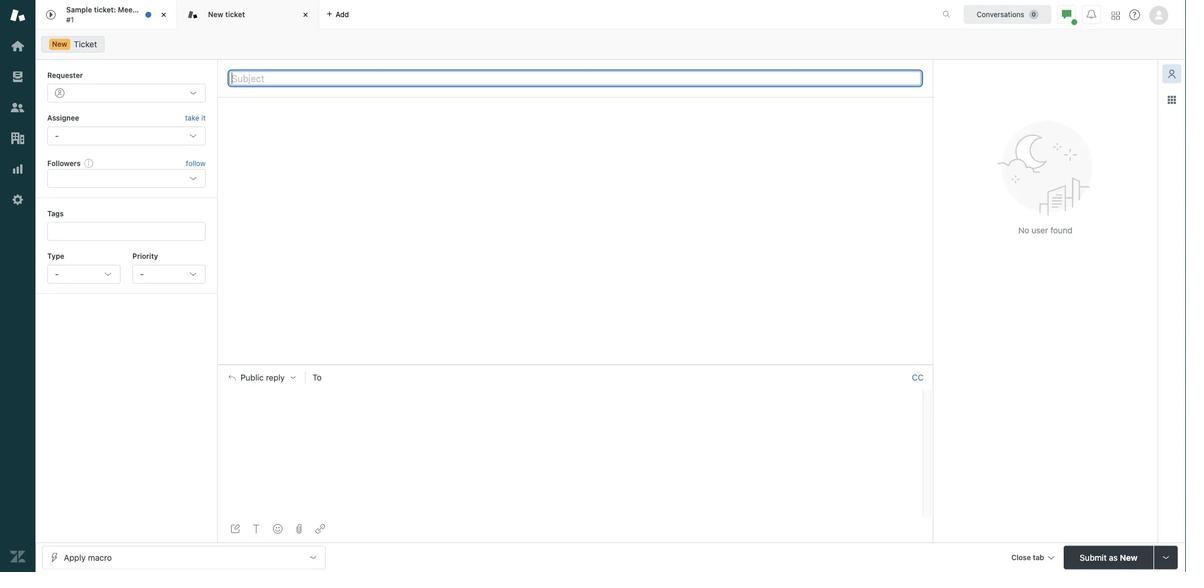 Task type: describe. For each thing, give the bounding box(es) containing it.
new for new ticket
[[208, 10, 224, 19]]

take it button
[[185, 112, 206, 124]]

reply
[[266, 373, 285, 382]]

follow
[[186, 159, 206, 167]]

- for type
[[55, 269, 59, 279]]

public reply
[[241, 373, 285, 382]]

zendesk image
[[10, 549, 25, 565]]

take
[[185, 114, 199, 122]]

ticket inside sample ticket: meet the ticket #1
[[151, 6, 170, 14]]

2 vertical spatial new
[[1121, 553, 1138, 563]]

submit as new
[[1080, 553, 1138, 563]]

tabs tab list
[[35, 0, 931, 30]]

macro
[[88, 553, 112, 563]]

customers image
[[10, 100, 25, 115]]

sample
[[66, 6, 92, 14]]

conversations button
[[964, 5, 1052, 24]]

add button
[[319, 0, 356, 29]]

zendesk products image
[[1112, 12, 1121, 20]]

reporting image
[[10, 161, 25, 177]]

displays possible ticket submission types image
[[1162, 553, 1171, 563]]

button displays agent's chat status as online. image
[[1063, 10, 1072, 19]]

type
[[47, 252, 64, 261]]

info on adding followers image
[[84, 158, 94, 168]]

views image
[[10, 69, 25, 85]]

assignee
[[47, 114, 79, 122]]

main element
[[0, 0, 35, 572]]

tags
[[47, 209, 64, 218]]

followers
[[47, 159, 81, 167]]

close tab
[[1012, 554, 1045, 562]]

user
[[1032, 226, 1049, 235]]

no
[[1019, 226, 1030, 235]]

public
[[241, 373, 264, 382]]

cc button
[[912, 372, 924, 383]]

format text image
[[252, 525, 261, 534]]

customer context image
[[1168, 69, 1177, 79]]

get started image
[[10, 38, 25, 54]]

secondary element
[[35, 33, 1187, 56]]

requester element
[[47, 84, 206, 103]]

insert emojis image
[[273, 525, 283, 534]]

add
[[336, 10, 349, 19]]

- button for priority
[[132, 265, 206, 284]]

ticket
[[74, 39, 97, 49]]

tab
[[1034, 554, 1045, 562]]

add attachment image
[[294, 525, 304, 534]]

no user found
[[1019, 226, 1073, 235]]

tab containing sample ticket: meet the ticket
[[35, 0, 177, 30]]

sample ticket: meet the ticket #1
[[66, 6, 170, 24]]

ticket:
[[94, 6, 116, 14]]

close image
[[300, 9, 312, 21]]

take it
[[185, 114, 206, 122]]



Task type: locate. For each thing, give the bounding box(es) containing it.
0 vertical spatial new
[[208, 10, 224, 19]]

new right as
[[1121, 553, 1138, 563]]

- inside assignee element
[[55, 131, 59, 141]]

0 horizontal spatial - button
[[47, 265, 121, 284]]

the
[[137, 6, 149, 14]]

apps image
[[1168, 95, 1177, 105]]

followers element
[[47, 169, 206, 188]]

- down assignee
[[55, 131, 59, 141]]

-
[[55, 131, 59, 141], [55, 269, 59, 279], [140, 269, 144, 279]]

public reply button
[[218, 365, 305, 390]]

meet
[[118, 6, 135, 14]]

conversations
[[977, 10, 1025, 19]]

submit
[[1080, 553, 1107, 563]]

organizations image
[[10, 131, 25, 146]]

2 horizontal spatial new
[[1121, 553, 1138, 563]]

zendesk support image
[[10, 8, 25, 23]]

found
[[1051, 226, 1073, 235]]

new left ticket
[[52, 40, 67, 48]]

minimize composer image
[[571, 360, 580, 369]]

cc
[[913, 373, 924, 382]]

requester
[[47, 71, 83, 79]]

ticket
[[151, 6, 170, 14], [225, 10, 245, 19]]

1 horizontal spatial new
[[208, 10, 224, 19]]

close tab button
[[1007, 546, 1060, 572]]

add link (cmd k) image
[[316, 525, 325, 534]]

new for new
[[52, 40, 67, 48]]

draft mode image
[[231, 525, 240, 534]]

priority
[[132, 252, 158, 261]]

tab
[[35, 0, 177, 30]]

new ticket tab
[[177, 0, 319, 30]]

as
[[1110, 553, 1118, 563]]

close image
[[158, 9, 170, 21]]

- button for type
[[47, 265, 121, 284]]

1 horizontal spatial ticket
[[225, 10, 245, 19]]

new inside secondary element
[[52, 40, 67, 48]]

- button down priority
[[132, 265, 206, 284]]

notifications image
[[1087, 10, 1097, 19]]

Subject field
[[229, 71, 922, 85]]

0 horizontal spatial new
[[52, 40, 67, 48]]

close
[[1012, 554, 1032, 562]]

it
[[201, 114, 206, 122]]

- down priority
[[140, 269, 144, 279]]

0 horizontal spatial ticket
[[151, 6, 170, 14]]

1 - button from the left
[[47, 265, 121, 284]]

new ticket
[[208, 10, 245, 19]]

- down type
[[55, 269, 59, 279]]

- for priority
[[140, 269, 144, 279]]

2 - button from the left
[[132, 265, 206, 284]]

new
[[208, 10, 224, 19], [52, 40, 67, 48], [1121, 553, 1138, 563]]

1 horizontal spatial - button
[[132, 265, 206, 284]]

- button down type
[[47, 265, 121, 284]]

new inside tab
[[208, 10, 224, 19]]

apply
[[64, 553, 86, 563]]

1 vertical spatial new
[[52, 40, 67, 48]]

#1
[[66, 15, 74, 24]]

admin image
[[10, 192, 25, 208]]

follow button
[[186, 158, 206, 169]]

apply macro
[[64, 553, 112, 563]]

get help image
[[1130, 9, 1141, 20]]

- button
[[47, 265, 121, 284], [132, 265, 206, 284]]

to
[[313, 373, 322, 382]]

new right close image
[[208, 10, 224, 19]]

assignee element
[[47, 126, 206, 145]]



Task type: vqa. For each thing, say whether or not it's contained in the screenshot.
the prepared
no



